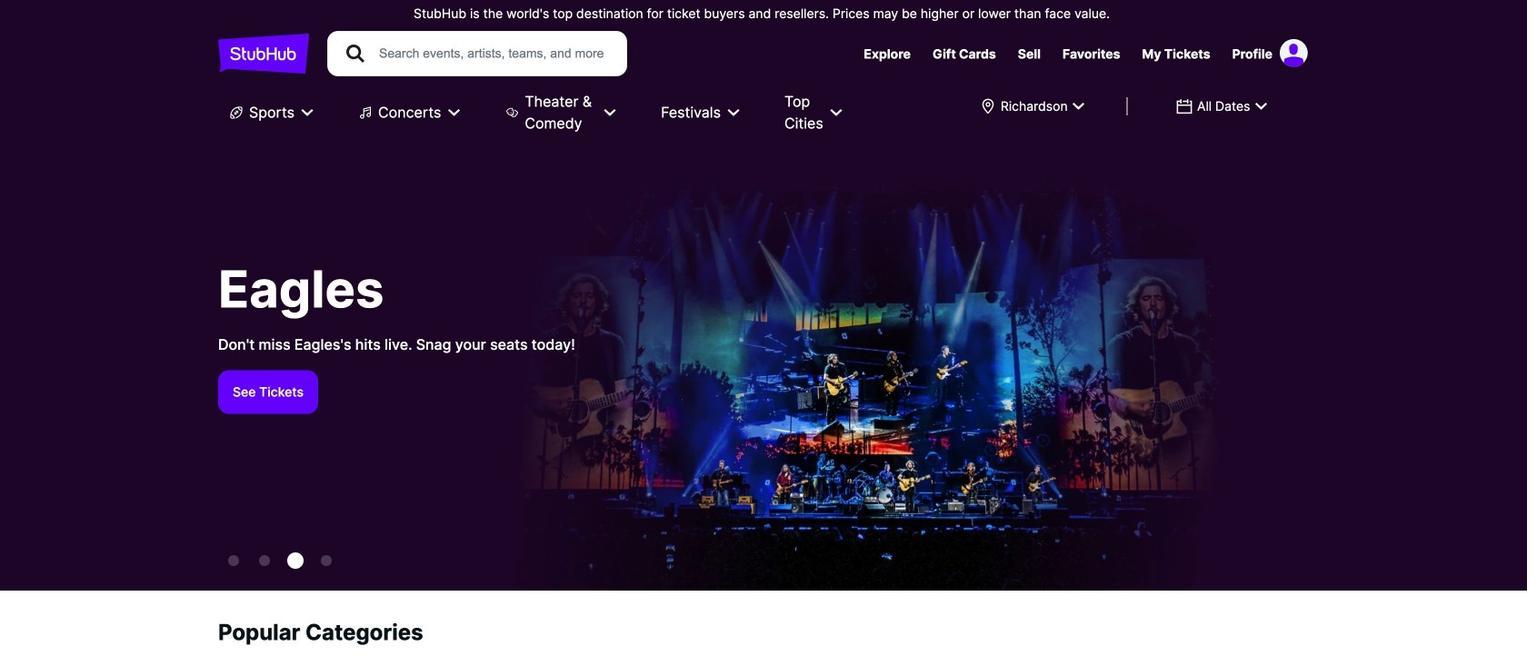 Task type: describe. For each thing, give the bounding box(es) containing it.
0 - nba image
[[228, 556, 239, 567]]

stubhub image
[[218, 31, 309, 76]]

Search events, artists, teams, and more field
[[377, 44, 610, 64]]

3 - nate bargatze image
[[321, 556, 332, 567]]



Task type: vqa. For each thing, say whether or not it's contained in the screenshot.
3 - nate bargatze icon
yes



Task type: locate. For each thing, give the bounding box(es) containing it.
None field
[[968, 90, 1097, 123], [1165, 90, 1280, 123], [968, 90, 1097, 123], [1165, 90, 1280, 123]]

1 - jazz in the gardens music fest image
[[259, 556, 270, 567]]

2 - eagles image
[[287, 553, 304, 569]]



